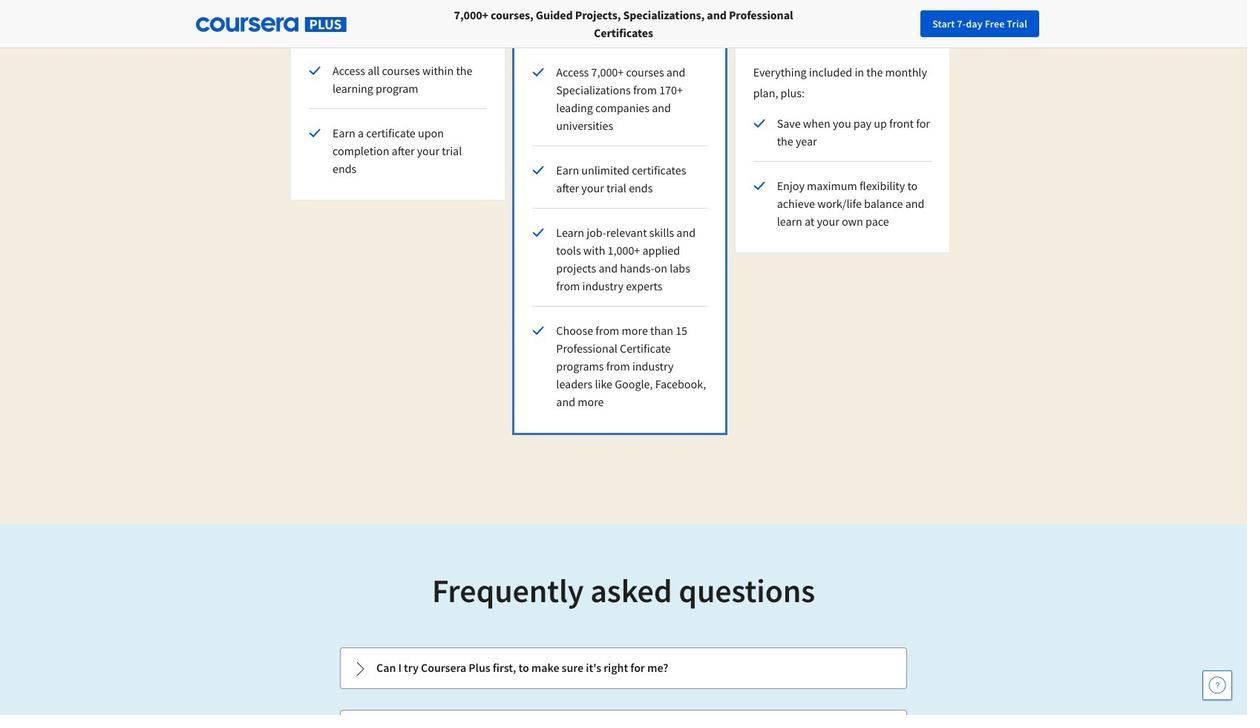Task type: locate. For each thing, give the bounding box(es) containing it.
menu item
[[950, 6, 1034, 42]]

list
[[339, 646, 909, 715]]

menu
[[691, 0, 1123, 48]]

shopping cart: 1 item element
[[917, 9, 941, 33]]

None search field
[[316, 8, 677, 40]]



Task type: describe. For each thing, give the bounding box(es) containing it.
help center image
[[1209, 677, 1227, 694]]

coursera image
[[125, 12, 219, 36]]

coursera plus image
[[196, 17, 347, 32]]



Task type: vqa. For each thing, say whether or not it's contained in the screenshot.
the right the 1,
no



